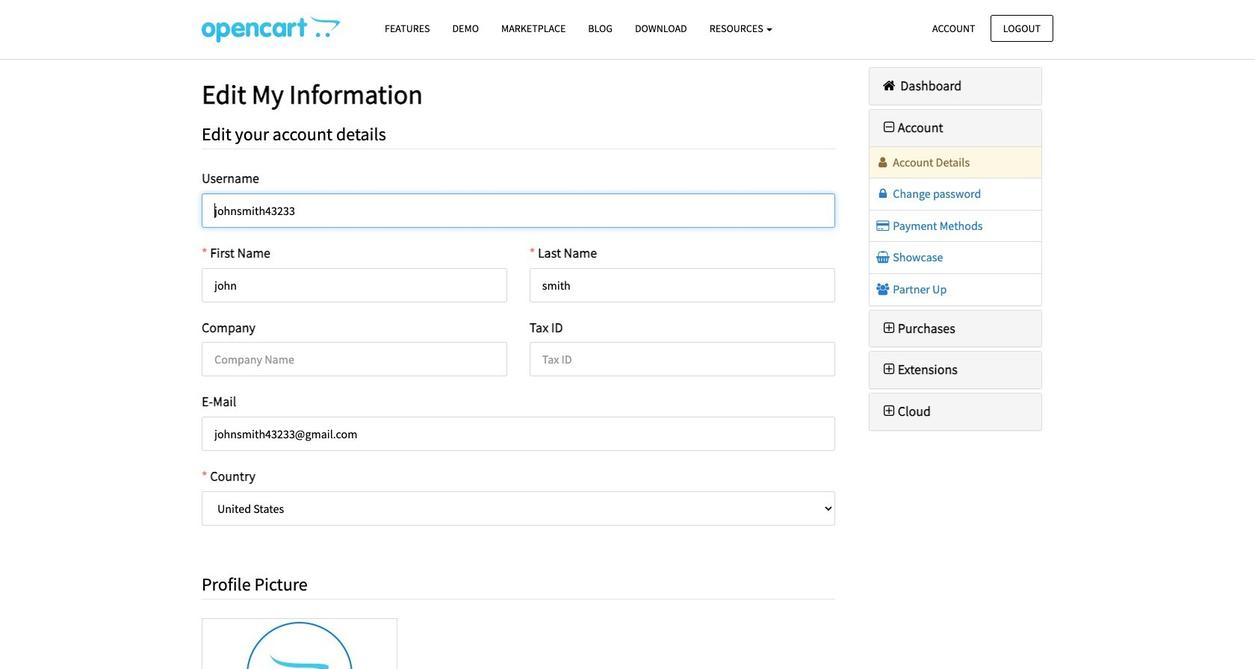 Task type: locate. For each thing, give the bounding box(es) containing it.
1 vertical spatial plus square o image
[[881, 363, 898, 377]]

plus square o image
[[881, 322, 898, 335], [881, 363, 898, 377], [881, 405, 898, 419]]

First Name text field
[[202, 268, 507, 302]]

Company Name text field
[[202, 343, 507, 377]]

shopping basket image
[[875, 251, 891, 263]]

users image
[[875, 283, 891, 295]]

2 vertical spatial plus square o image
[[881, 405, 898, 419]]

credit card image
[[875, 220, 891, 231]]

account edit image
[[202, 16, 340, 43]]

0 vertical spatial plus square o image
[[881, 322, 898, 335]]

home image
[[881, 79, 898, 93]]

E-Mail text field
[[202, 417, 835, 451]]



Task type: describe. For each thing, give the bounding box(es) containing it.
2 plus square o image from the top
[[881, 363, 898, 377]]

1 plus square o image from the top
[[881, 322, 898, 335]]

3 plus square o image from the top
[[881, 405, 898, 419]]

lock image
[[875, 188, 891, 200]]

Username text field
[[202, 193, 835, 228]]

Tax ID text field
[[530, 343, 835, 377]]

minus square o image
[[881, 121, 898, 134]]

Last Name text field
[[530, 268, 835, 302]]

user image
[[875, 156, 891, 168]]



Task type: vqa. For each thing, say whether or not it's contained in the screenshot.
work
no



